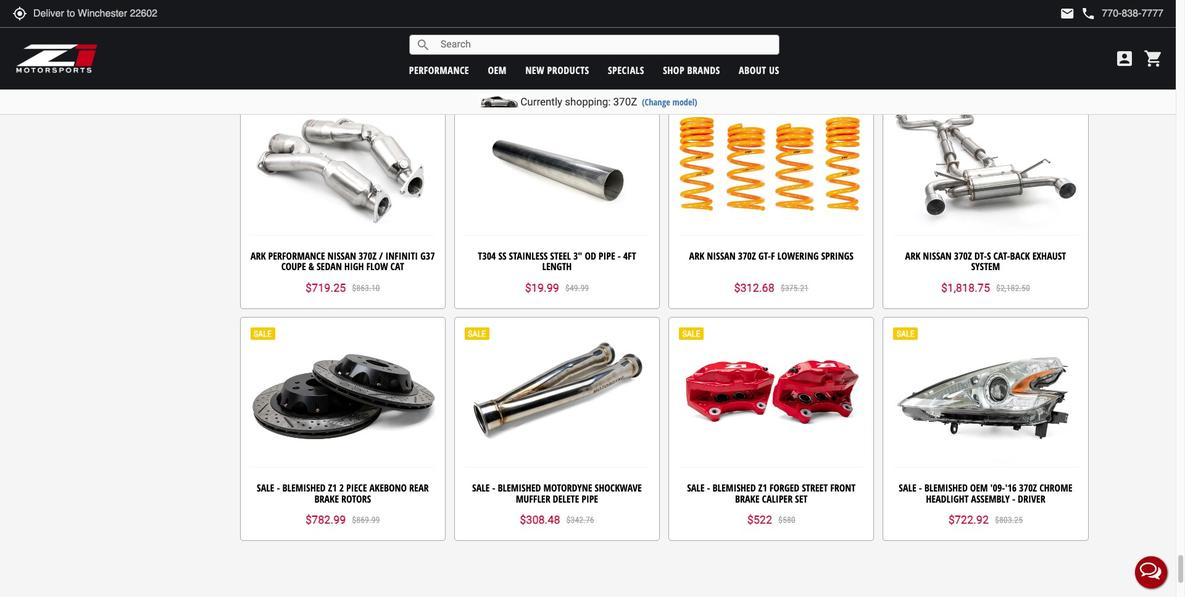 Task type: vqa. For each thing, say whether or not it's contained in the screenshot.
THE ARK within ARK NISSAN 370Z DT-S CAT-BACK EXHAUST SYSTEM
yes



Task type: locate. For each thing, give the bounding box(es) containing it.
1 ark from the left
[[251, 249, 266, 263]]

od
[[585, 249, 596, 263]]

- for sale - blemished oem '09-'16 370z chrome headlight assembly - driver
[[919, 482, 922, 495]]

2 blemished from the left
[[498, 482, 541, 495]]

ark
[[251, 249, 266, 263], [689, 249, 704, 263], [905, 249, 921, 263]]

1 horizontal spatial z1
[[758, 482, 767, 495]]

0 horizontal spatial z1
[[328, 482, 337, 495]]

nissan up $719.25 $863.10
[[327, 249, 356, 263]]

$782.99 $869.99
[[306, 514, 380, 527]]

sale for sale - blemished motordyne shockwave muffler delete pipe
[[472, 482, 490, 495]]

ark for ark performance nissan 370z / infiniti g37 coupe & sedan high flow cat
[[251, 249, 266, 263]]

high
[[344, 260, 364, 274]]

oem
[[488, 63, 507, 77], [970, 482, 988, 495]]

$782.99
[[306, 514, 346, 527]]

2 nissan from the left
[[707, 249, 736, 263]]

blemished up $522
[[713, 482, 756, 495]]

2 sale from the left
[[472, 482, 490, 495]]

$312.68 $375.21
[[734, 281, 809, 294]]

370z left "gt-"
[[738, 249, 756, 263]]

nissan inside ark nissan 370z dt-s cat-back exhaust system
[[923, 249, 952, 263]]

$24.99
[[780, 51, 803, 61]]

blemished for sale - blemished motordyne shockwave muffler delete pipe
[[498, 482, 541, 495]]

nissan
[[327, 249, 356, 263], [707, 249, 736, 263], [923, 249, 952, 263]]

$312.68
[[734, 281, 775, 294]]

z1 left "2"
[[328, 482, 337, 495]]

performance link
[[409, 63, 469, 77]]

2 ark from the left
[[689, 249, 704, 263]]

1 brake from the left
[[314, 493, 339, 506]]

4 sale from the left
[[899, 482, 917, 495]]

$722.92
[[949, 514, 989, 527]]

length
[[542, 260, 572, 274]]

- inside sale - blemished z1 forged street front brake caliper set
[[707, 482, 710, 495]]

- for sale - blemished motordyne shockwave muffler delete pipe
[[492, 482, 495, 495]]

2 z1 from the left
[[758, 482, 767, 495]]

2 horizontal spatial nissan
[[923, 249, 952, 263]]

3 ark from the left
[[905, 249, 921, 263]]

0 horizontal spatial nissan
[[327, 249, 356, 263]]

ark for ark nissan 370z dt-s cat-back exhaust system
[[905, 249, 921, 263]]

sale - blemished z1 2 piece akebono rear brake rotors
[[257, 482, 429, 506]]

370z left (change
[[613, 96, 637, 108]]

sale for sale - blemished oem '09-'16 370z chrome headlight assembly - driver
[[899, 482, 917, 495]]

ark performance nissan 370z / infiniti g37 coupe & sedan high flow cat
[[251, 249, 435, 274]]

t304
[[478, 249, 496, 263]]

blemished inside the 'sale - blemished oem '09-'16 370z chrome headlight assembly - driver'
[[925, 482, 968, 495]]

currently shopping: 370z (change model)
[[521, 96, 697, 108]]

performance
[[409, 63, 469, 77]]

nissan up $1,818.75
[[923, 249, 952, 263]]

1 blemished from the left
[[282, 482, 326, 495]]

0 horizontal spatial ark
[[251, 249, 266, 263]]

370z for ark nissan 370z gt-f lowering springs
[[738, 249, 756, 263]]

$1,818.75 $2,182.50
[[941, 281, 1030, 294]]

sale inside the 'sale - blemished oem '09-'16 370z chrome headlight assembly - driver'
[[899, 482, 917, 495]]

0 horizontal spatial brake
[[314, 493, 339, 506]]

blemished up $722.92
[[925, 482, 968, 495]]

z1 inside sale - blemished z1 forged street front brake caliper set
[[758, 482, 767, 495]]

sale inside the sale - blemished motordyne shockwave muffler delete pipe
[[472, 482, 490, 495]]

ark inside the ark performance nissan 370z / infiniti g37 coupe & sedan high flow cat
[[251, 249, 266, 263]]

- inside the sale - blemished motordyne shockwave muffler delete pipe
[[492, 482, 495, 495]]

$27.99
[[562, 51, 586, 61]]

front
[[830, 482, 856, 495]]

1 horizontal spatial brake
[[735, 493, 760, 506]]

4ft
[[623, 249, 636, 263]]

370z left dt-
[[954, 249, 972, 263]]

pipe
[[599, 249, 615, 263], [582, 493, 598, 506]]

chrome
[[1040, 482, 1073, 495]]

370z left the /
[[359, 249, 377, 263]]

370z inside ark nissan 370z dt-s cat-back exhaust system
[[954, 249, 972, 263]]

1 horizontal spatial ark
[[689, 249, 704, 263]]

motordyne
[[543, 482, 592, 495]]

system
[[971, 260, 1000, 274]]

370z right '16
[[1019, 482, 1037, 495]]

$719.25
[[306, 281, 346, 294]]

blemished up $308.48
[[498, 482, 541, 495]]

blemished for sale - blemished z1 2 piece akebono rear brake rotors
[[282, 482, 326, 495]]

ark inside ark nissan 370z dt-s cat-back exhaust system
[[905, 249, 921, 263]]

0 vertical spatial pipe
[[599, 249, 615, 263]]

z1 left forged
[[758, 482, 767, 495]]

f
[[771, 249, 775, 263]]

shop brands
[[663, 63, 720, 77]]

blemished inside sale - blemished z1 2 piece akebono rear brake rotors
[[282, 482, 326, 495]]

brake up $522
[[735, 493, 760, 506]]

pipe up the $342.76
[[582, 493, 598, 506]]

pipe right "od"
[[599, 249, 615, 263]]

rotors
[[341, 493, 371, 506]]

forged
[[770, 482, 800, 495]]

sale inside sale - blemished z1 forged street front brake caliper set
[[687, 482, 705, 495]]

ss
[[498, 249, 507, 263]]

blemished left "2"
[[282, 482, 326, 495]]

infiniti
[[385, 249, 418, 263]]

street
[[802, 482, 828, 495]]

2 brake from the left
[[735, 493, 760, 506]]

delete
[[553, 493, 579, 506]]

1 horizontal spatial nissan
[[707, 249, 736, 263]]

1 z1 from the left
[[328, 482, 337, 495]]

cat
[[390, 260, 404, 274]]

oem link
[[488, 63, 507, 77]]

currently
[[521, 96, 562, 108]]

1 nissan from the left
[[327, 249, 356, 263]]

model)
[[673, 96, 697, 108]]

shop
[[663, 63, 685, 77]]

oem left new
[[488, 63, 507, 77]]

shopping_cart link
[[1141, 49, 1164, 69]]

2 horizontal spatial ark
[[905, 249, 921, 263]]

sale for sale - blemished z1 2 piece akebono rear brake rotors
[[257, 482, 274, 495]]

Search search field
[[431, 35, 779, 54]]

z1 inside sale - blemished z1 2 piece akebono rear brake rotors
[[328, 482, 337, 495]]

new
[[525, 63, 545, 77]]

new products
[[525, 63, 589, 77]]

$10.23 $24.99
[[739, 49, 803, 62]]

0 vertical spatial oem
[[488, 63, 507, 77]]

$863.10
[[352, 283, 380, 293]]

370z inside the 'sale - blemished oem '09-'16 370z chrome headlight assembly - driver'
[[1019, 482, 1037, 495]]

3 sale from the left
[[687, 482, 705, 495]]

370z for currently shopping: 370z (change model)
[[613, 96, 637, 108]]

exhaust
[[1033, 249, 1066, 263]]

370z inside the ark performance nissan 370z / infiniti g37 coupe & sedan high flow cat
[[359, 249, 377, 263]]

z1
[[328, 482, 337, 495], [758, 482, 767, 495]]

piece
[[346, 482, 367, 495]]

oem left "'09-"
[[970, 482, 988, 495]]

blemished inside sale - blemished z1 forged street front brake caliper set
[[713, 482, 756, 495]]

$308.48 $342.76
[[520, 514, 594, 527]]

dt-
[[975, 249, 987, 263]]

sale - blemished motordyne shockwave muffler delete pipe
[[472, 482, 642, 506]]

z1 for caliper
[[758, 482, 767, 495]]

brake left "2"
[[314, 493, 339, 506]]

oem inside the 'sale - blemished oem '09-'16 370z chrome headlight assembly - driver'
[[970, 482, 988, 495]]

pipe inside t304 ss stainless steel 3" od pipe - 4ft length
[[599, 249, 615, 263]]

1 sale from the left
[[257, 482, 274, 495]]

sedan
[[317, 260, 342, 274]]

1 vertical spatial oem
[[970, 482, 988, 495]]

nissan left "gt-"
[[707, 249, 736, 263]]

about us link
[[739, 63, 779, 77]]

brake
[[314, 493, 339, 506], [735, 493, 760, 506]]

- for sale - blemished z1 forged street front brake caliper set
[[707, 482, 710, 495]]

shockwave
[[595, 482, 642, 495]]

brake inside sale - blemished z1 forged street front brake caliper set
[[735, 493, 760, 506]]

- inside sale - blemished z1 2 piece akebono rear brake rotors
[[277, 482, 280, 495]]

blemished inside the sale - blemished motordyne shockwave muffler delete pipe
[[498, 482, 541, 495]]

driver
[[1018, 493, 1045, 506]]

$19.99 $49.99
[[525, 281, 589, 294]]

sale
[[257, 482, 274, 495], [472, 482, 490, 495], [687, 482, 705, 495], [899, 482, 917, 495]]

(change
[[642, 96, 670, 108]]

products
[[547, 63, 589, 77]]

3 blemished from the left
[[713, 482, 756, 495]]

blemished
[[282, 482, 326, 495], [498, 482, 541, 495], [713, 482, 756, 495], [925, 482, 968, 495]]

blemished for sale - blemished oem '09-'16 370z chrome headlight assembly - driver
[[925, 482, 968, 495]]

blemished for sale - blemished z1 forged street front brake caliper set
[[713, 482, 756, 495]]

3"
[[573, 249, 582, 263]]

4 blemished from the left
[[925, 482, 968, 495]]

1 horizontal spatial oem
[[970, 482, 988, 495]]

z1 for brake
[[328, 482, 337, 495]]

1 vertical spatial pipe
[[582, 493, 598, 506]]

3 nissan from the left
[[923, 249, 952, 263]]

$10.23
[[739, 49, 774, 62]]

$803.25
[[995, 516, 1023, 526]]

akebono
[[369, 482, 407, 495]]

ark nissan 370z dt-s cat-back exhaust system
[[905, 249, 1066, 274]]

performance
[[268, 249, 325, 263]]

sale inside sale - blemished z1 2 piece akebono rear brake rotors
[[257, 482, 274, 495]]



Task type: describe. For each thing, give the bounding box(es) containing it.
shopping_cart
[[1144, 49, 1164, 69]]

us
[[769, 63, 779, 77]]

nissan inside the ark performance nissan 370z / infiniti g37 coupe & sedan high flow cat
[[327, 249, 356, 263]]

nissan for ark nissan 370z gt-f lowering springs
[[707, 249, 736, 263]]

account_box
[[1115, 49, 1135, 69]]

mail link
[[1060, 6, 1075, 21]]

set
[[795, 493, 808, 506]]

z1 motorsports logo image
[[15, 43, 98, 74]]

sale - blemished z1 forged street front brake caliper set
[[687, 482, 856, 506]]

nissan for ark nissan 370z dt-s cat-back exhaust system
[[923, 249, 952, 263]]

pipe inside the sale - blemished motordyne shockwave muffler delete pipe
[[582, 493, 598, 506]]

my_location
[[12, 6, 27, 21]]

$4.99
[[528, 49, 556, 62]]

brands
[[687, 63, 720, 77]]

- inside t304 ss stainless steel 3" od pipe - 4ft length
[[618, 249, 621, 263]]

$342.76
[[566, 516, 594, 526]]

headlight
[[926, 493, 969, 506]]

gt-
[[759, 249, 771, 263]]

t304 ss stainless steel 3" od pipe - 4ft length
[[478, 249, 636, 274]]

$49.99
[[565, 283, 589, 293]]

ark nissan 370z gt-f lowering springs
[[689, 249, 854, 263]]

shopping:
[[565, 96, 611, 108]]

brake inside sale - blemished z1 2 piece akebono rear brake rotors
[[314, 493, 339, 506]]

rear
[[409, 482, 429, 495]]

ark for ark nissan 370z gt-f lowering springs
[[689, 249, 704, 263]]

shop brands link
[[663, 63, 720, 77]]

back
[[1010, 249, 1030, 263]]

muffler
[[516, 493, 550, 506]]

'16
[[1005, 482, 1017, 495]]

(change model) link
[[642, 96, 697, 108]]

$1,818.75
[[941, 281, 990, 294]]

$522 $580
[[747, 514, 796, 527]]

$375.21
[[781, 283, 809, 293]]

stainless
[[509, 249, 548, 263]]

coupe
[[281, 260, 306, 274]]

assembly
[[971, 493, 1010, 506]]

2
[[339, 482, 344, 495]]

370z for ark nissan 370z dt-s cat-back exhaust system
[[954, 249, 972, 263]]

&
[[308, 260, 314, 274]]

$308.48
[[520, 514, 560, 527]]

caliper
[[762, 493, 793, 506]]

about
[[739, 63, 766, 77]]

$722.92 $803.25
[[949, 514, 1023, 527]]

'09-
[[991, 482, 1005, 495]]

phone link
[[1081, 6, 1164, 21]]

0 horizontal spatial oem
[[488, 63, 507, 77]]

flow
[[366, 260, 388, 274]]

$719.25 $863.10
[[306, 281, 380, 294]]

lowering
[[777, 249, 819, 263]]

$19.99
[[525, 281, 559, 294]]

account_box link
[[1112, 49, 1138, 69]]

specials
[[608, 63, 644, 77]]

springs
[[821, 249, 854, 263]]

sale for sale - blemished z1 forged street front brake caliper set
[[687, 482, 705, 495]]

new products link
[[525, 63, 589, 77]]

search
[[416, 37, 431, 52]]

$580
[[778, 516, 796, 526]]

- for sale - blemished z1 2 piece akebono rear brake rotors
[[277, 482, 280, 495]]

/
[[379, 249, 383, 263]]

steel
[[550, 249, 571, 263]]

g37
[[420, 249, 435, 263]]

cat-
[[994, 249, 1010, 263]]

mail
[[1060, 6, 1075, 21]]

mail phone
[[1060, 6, 1096, 21]]

phone
[[1081, 6, 1096, 21]]

sale - blemished oem '09-'16 370z chrome headlight assembly - driver
[[899, 482, 1073, 506]]

s
[[987, 249, 991, 263]]



